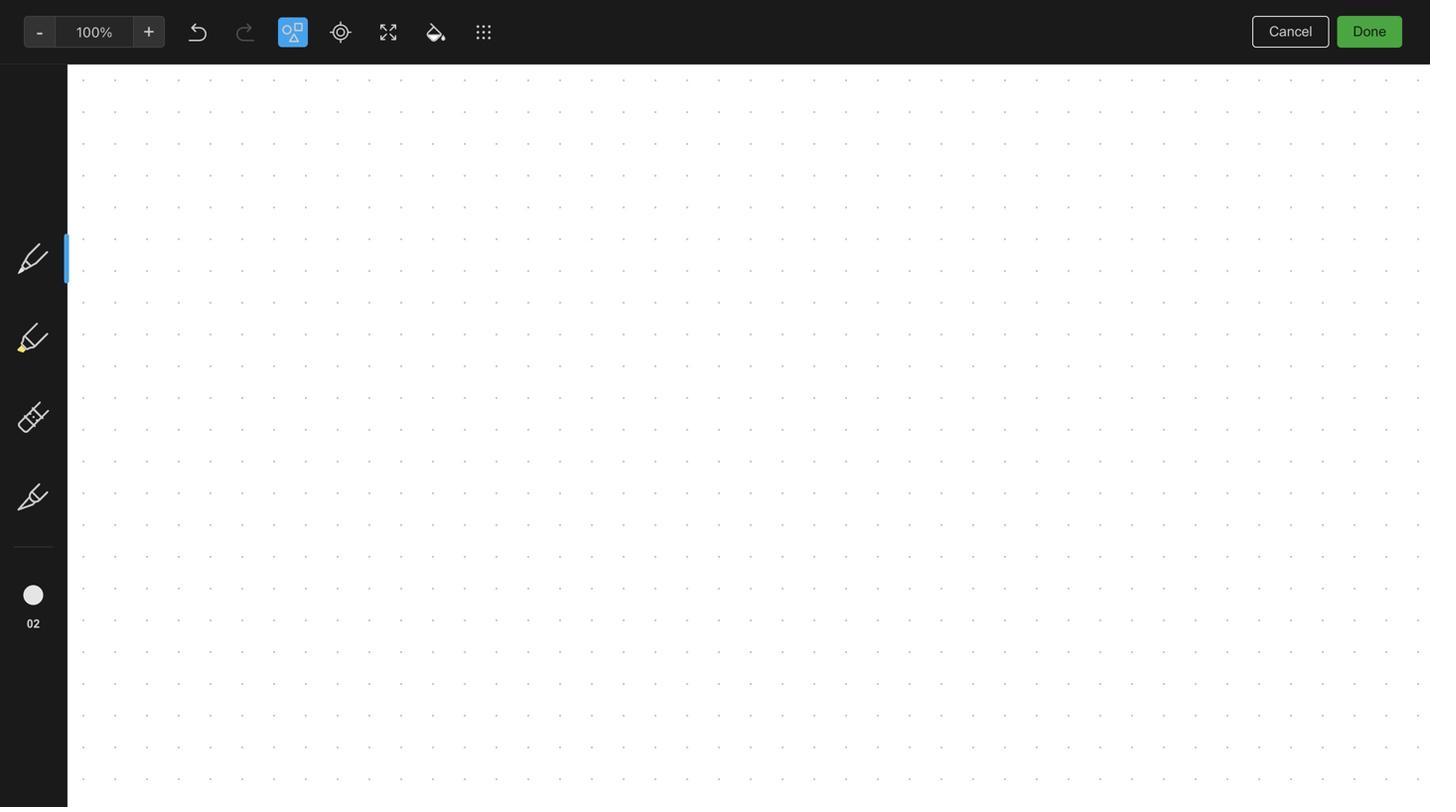 Task type: describe. For each thing, give the bounding box(es) containing it.
0 vertical spatial 5
[[262, 62, 271, 78]]

day
[[447, 239, 470, 255]]

of
[[541, 221, 554, 237]]

shared with me link
[[0, 327, 237, 359]]

Search text field
[[26, 58, 213, 93]]

tasks
[[44, 227, 80, 244]]

saved
[[1380, 780, 1415, 795]]

- down start
[[572, 203, 579, 220]]

- down sign
[[549, 167, 556, 184]]

Note Editor text field
[[0, 0, 1431, 808]]

new
[[44, 114, 72, 130]]

home
[[44, 163, 82, 180]]

1 horizontal spatial 5
[[296, 447, 303, 461]]

home link
[[0, 156, 238, 188]]

notes
[[275, 62, 310, 78]]

0 vertical spatial task
[[506, 128, 536, 144]]

share button
[[1310, 8, 1383, 40]]

notes (
[[44, 195, 92, 212]]

morning inside morning task open laptop - sign in - check task - check emails - start work - go on lunch - meeting - end of day
[[447, 128, 502, 144]]

0 horizontal spatial dec
[[270, 447, 292, 461]]

1 vertical spatial dec 5
[[447, 606, 480, 620]]

add tag image
[[663, 776, 687, 800]]

new button
[[12, 104, 227, 140]]

flower button
[[254, 111, 419, 362]]

- up lunch
[[536, 185, 542, 202]]

files
[[508, 412, 537, 428]]

1 vertical spatial check
[[447, 185, 487, 202]]

laptop
[[485, 150, 526, 166]]

notes for notes
[[281, 20, 336, 43]]

morning task open laptop - sign in - check task - check emails - start work - go on lunch - meeting - end of day
[[447, 128, 579, 255]]

on inside morning task open laptop - sign in - check task - check emails - start work - go on lunch - meeting - end of day
[[514, 203, 530, 220]]

all
[[1306, 780, 1321, 795]]

note window element
[[0, 0, 1431, 808]]

organize
[[447, 412, 504, 428]]

things
[[447, 390, 492, 406]]

0 vertical spatial check
[[472, 167, 513, 184]]

sign
[[539, 150, 568, 166]]

thumbnail image for things to do organize files - morning task
[[254, 526, 419, 634]]

edited
[[664, 61, 704, 78]]

shared with me
[[44, 334, 143, 351]]

notebooks link
[[0, 263, 237, 295]]

tasks button
[[0, 220, 237, 251]]

go
[[492, 203, 510, 220]]

add a reminder image
[[629, 776, 653, 800]]

sharks!
[[270, 390, 321, 406]]

dec inside note window element
[[728, 61, 753, 78]]



Task type: locate. For each thing, give the bounding box(es) containing it.
0 vertical spatial morning
[[447, 128, 502, 144]]

(
[[87, 196, 92, 211]]

on up end
[[514, 203, 530, 220]]

2 vertical spatial task
[[503, 430, 533, 446]]

all changes saved
[[1306, 780, 1415, 795]]

emails
[[491, 185, 532, 202]]

2 horizontal spatial 5
[[472, 606, 480, 620]]

1 vertical spatial morning
[[447, 430, 500, 446]]

1 vertical spatial notes
[[44, 195, 82, 212]]

trash
[[44, 378, 79, 394]]

meeting
[[447, 221, 499, 237]]

morning up open
[[447, 128, 502, 144]]

work
[[447, 203, 478, 220]]

2 horizontal spatial dec
[[728, 61, 753, 78]]

0 vertical spatial on
[[708, 61, 724, 78]]

morning inside things to do organize files - morning task
[[447, 430, 500, 446]]

check up 'work'
[[447, 185, 487, 202]]

trash link
[[0, 371, 237, 402]]

task up laptop
[[506, 128, 536, 144]]

morning
[[447, 128, 502, 144], [447, 430, 500, 446]]

2 vertical spatial 5
[[472, 606, 480, 620]]

changes
[[1325, 780, 1376, 795]]

5 notes
[[262, 62, 310, 78]]

1 horizontal spatial notes
[[281, 20, 336, 43]]

- left go
[[481, 203, 488, 220]]

1 horizontal spatial dec
[[447, 606, 469, 620]]

flower
[[270, 128, 315, 144]]

shared
[[44, 334, 89, 351]]

check
[[472, 167, 513, 184], [447, 185, 487, 202]]

1 vertical spatial on
[[514, 203, 530, 220]]

tree
[[0, 156, 238, 699]]

None search field
[[26, 58, 213, 93]]

tree containing home
[[0, 156, 238, 699]]

1 horizontal spatial on
[[708, 61, 724, 78]]

share
[[1327, 15, 1366, 32]]

morning down organize
[[447, 430, 500, 446]]

1 morning from the top
[[447, 128, 502, 144]]

notes
[[281, 20, 336, 43], [44, 195, 82, 212]]

dec
[[728, 61, 753, 78], [270, 447, 292, 461], [447, 606, 469, 620]]

1 vertical spatial dec
[[270, 447, 292, 461]]

task up emails
[[516, 167, 546, 184]]

do
[[513, 390, 530, 406]]

0 horizontal spatial 5
[[262, 62, 271, 78]]

on right edited
[[708, 61, 724, 78]]

settings image
[[203, 16, 227, 40]]

- right files
[[541, 412, 548, 428]]

on inside note window element
[[708, 61, 724, 78]]

- left sign
[[529, 150, 536, 166]]

open
[[447, 150, 481, 166]]

- right in
[[462, 167, 468, 184]]

check down laptop
[[472, 167, 513, 184]]

things to do organize files - morning task
[[447, 390, 548, 446]]

with
[[93, 334, 120, 351]]

tags
[[45, 303, 75, 319]]

14,
[[757, 61, 776, 78]]

tags button
[[0, 295, 237, 327]]

end
[[513, 221, 537, 237]]

1 vertical spatial 5
[[296, 447, 303, 461]]

in
[[447, 167, 458, 184]]

-
[[529, 150, 536, 166], [462, 167, 468, 184], [549, 167, 556, 184], [536, 185, 542, 202], [481, 203, 488, 220], [572, 203, 579, 220], [502, 221, 509, 237], [541, 412, 548, 428]]

expand notebooks image
[[5, 271, 21, 287]]

task down files
[[503, 430, 533, 446]]

lunch
[[533, 203, 568, 220]]

0 horizontal spatial notes
[[44, 195, 82, 212]]

2 vertical spatial dec
[[447, 606, 469, 620]]

notes up "notes"
[[281, 20, 336, 43]]

2023
[[779, 61, 813, 78]]

only you
[[1242, 16, 1295, 31]]

notes for notes (
[[44, 195, 82, 212]]

0 vertical spatial dec 5
[[270, 447, 303, 461]]

me
[[124, 334, 143, 351]]

last
[[633, 61, 660, 78]]

you
[[1273, 16, 1295, 31]]

thumbnail image
[[254, 253, 419, 362], [431, 293, 595, 362], [254, 526, 419, 634]]

- down go
[[502, 221, 509, 237]]

0 horizontal spatial on
[[514, 203, 530, 220]]

to
[[496, 390, 509, 406]]

thumbnail image for morning task open laptop - sign in - check task - check emails - start work - go on lunch - meeting - end of day
[[254, 253, 419, 362]]

0 horizontal spatial dec 5
[[270, 447, 303, 461]]

2 morning from the top
[[447, 430, 500, 446]]

notebooks
[[45, 271, 114, 287]]

notes left (
[[44, 195, 82, 212]]

on
[[708, 61, 724, 78], [514, 203, 530, 220]]

task inside things to do organize files - morning task
[[503, 430, 533, 446]]

5
[[262, 62, 271, 78], [296, 447, 303, 461], [472, 606, 480, 620]]

task
[[506, 128, 536, 144], [516, 167, 546, 184], [503, 430, 533, 446]]

1 vertical spatial task
[[516, 167, 546, 184]]

only
[[1242, 16, 1269, 31]]

last edited on dec 14, 2023
[[633, 61, 813, 78]]

dec 5
[[270, 447, 303, 461], [447, 606, 480, 620]]

0 vertical spatial notes
[[281, 20, 336, 43]]

start
[[546, 185, 577, 202]]

upgrade image
[[77, 724, 101, 748]]

1 horizontal spatial dec 5
[[447, 606, 480, 620]]

0 vertical spatial dec
[[728, 61, 753, 78]]

- inside things to do organize files - morning task
[[541, 412, 548, 428]]



Task type: vqa. For each thing, say whether or not it's contained in the screenshot.
Little
no



